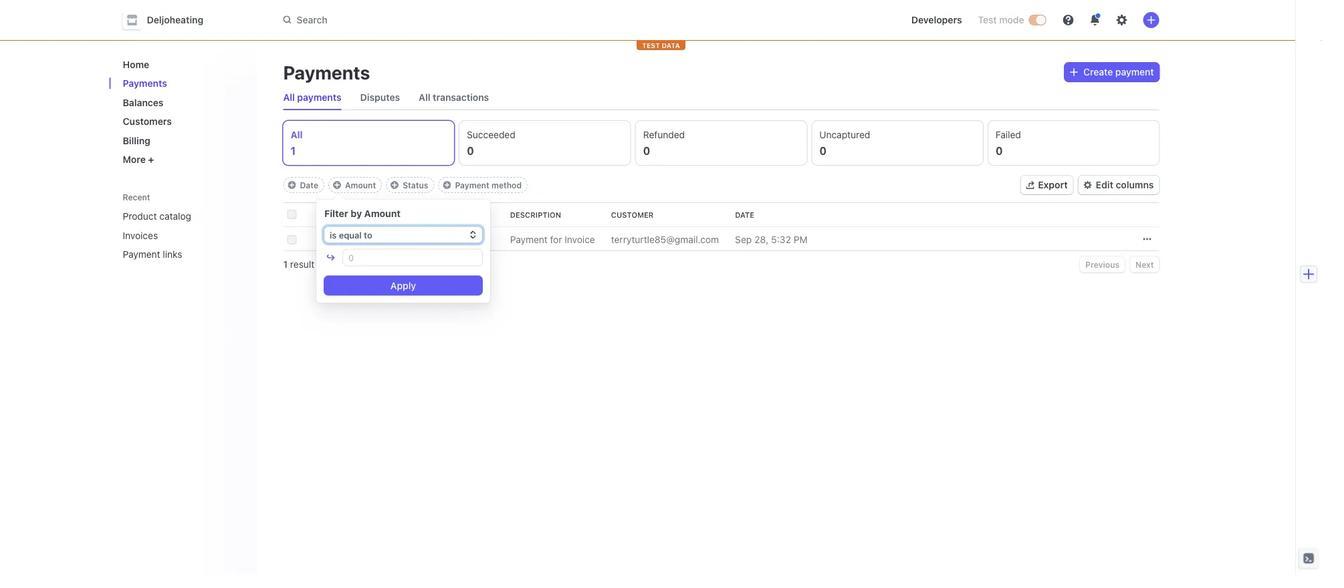Task type: describe. For each thing, give the bounding box(es) containing it.
core navigation links element
[[117, 54, 246, 171]]

terryturtle85@gmail.com
[[611, 234, 719, 245]]

Select All checkbox
[[287, 210, 297, 219]]

filter by amount
[[324, 208, 401, 219]]

customer
[[611, 211, 654, 220]]

0 for uncaptured 0
[[820, 145, 827, 158]]

recent
[[123, 193, 150, 202]]

sep 28, 5:32 pm link
[[735, 229, 1138, 250]]

product catalog link
[[117, 206, 227, 227]]

billing
[[123, 135, 150, 146]]

+
[[148, 154, 154, 165]]

create payment button
[[1065, 63, 1160, 82]]

all for payments
[[283, 92, 295, 103]]

all 1
[[291, 129, 303, 158]]

payment links link
[[117, 244, 227, 266]]

sep 28, 5:32 pm
[[735, 234, 808, 245]]

billing link
[[117, 130, 246, 152]]

test data
[[642, 41, 680, 49]]

test mode
[[978, 14, 1024, 25]]

deljoheating button
[[123, 11, 217, 29]]

sep
[[735, 234, 752, 245]]

columns
[[1116, 180, 1154, 191]]

date inside toolbar
[[300, 181, 318, 190]]

catalog
[[159, 211, 191, 222]]

uncaptured 0
[[820, 129, 871, 158]]

recent navigation links element
[[109, 192, 257, 266]]

1 vertical spatial date
[[735, 211, 755, 220]]

payment links
[[123, 249, 182, 260]]

0 number field
[[343, 250, 482, 266]]

0 for succeeded 0
[[467, 145, 474, 158]]

more +
[[123, 154, 154, 165]]

all payments link
[[278, 88, 347, 107]]

5:32
[[771, 234, 791, 245]]

incomplete
[[408, 235, 452, 244]]

create payment
[[1084, 67, 1154, 78]]

more
[[123, 154, 146, 165]]

previous button
[[1080, 257, 1125, 273]]

description
[[510, 211, 561, 220]]

status
[[403, 181, 428, 190]]

all transactions
[[419, 92, 489, 103]]

28,
[[755, 234, 769, 245]]

Search search field
[[275, 8, 653, 32]]

payment method
[[455, 181, 522, 190]]

transactions
[[433, 92, 489, 103]]

all for transactions
[[419, 92, 430, 103]]

tab list containing 1
[[283, 121, 1160, 165]]

payment for invoice link
[[510, 229, 611, 250]]

payments
[[297, 92, 342, 103]]

0 for refunded 0
[[643, 145, 650, 158]]

home link
[[117, 54, 246, 75]]

$30.00
[[319, 234, 352, 245]]

amount up $30.00
[[318, 211, 352, 220]]

incomplete link
[[403, 227, 510, 252]]

usd link
[[368, 229, 403, 250]]

disputes
[[360, 92, 400, 103]]

edit columns button
[[1079, 176, 1160, 195]]

Select Item checkbox
[[287, 235, 297, 245]]

for
[[550, 234, 562, 245]]

terryturtle85@gmail.com link
[[611, 229, 735, 250]]

balances
[[123, 97, 164, 108]]



Task type: vqa. For each thing, say whether or not it's contained in the screenshot.
LOGS link
no



Task type: locate. For each thing, give the bounding box(es) containing it.
all for 1
[[291, 129, 303, 140]]

0 inside uncaptured 0
[[820, 145, 827, 158]]

home
[[123, 59, 149, 70]]

0 vertical spatial payment
[[455, 181, 490, 190]]

1 vertical spatial tab list
[[283, 121, 1160, 165]]

1 horizontal spatial date
[[735, 211, 755, 220]]

1 horizontal spatial payment
[[455, 181, 490, 190]]

edit columns
[[1096, 180, 1154, 191]]

all down all payments "link"
[[291, 129, 303, 140]]

payments
[[283, 61, 370, 83], [123, 78, 167, 89]]

4 0 from the left
[[996, 145, 1003, 158]]

0 horizontal spatial 1
[[283, 259, 288, 270]]

0 horizontal spatial payments
[[123, 78, 167, 89]]

payment for payment method
[[455, 181, 490, 190]]

0 inside refunded 0
[[643, 145, 650, 158]]

next
[[1136, 260, 1154, 270]]

pm
[[794, 234, 808, 245]]

date up sep on the right top of the page
[[735, 211, 755, 220]]

by
[[351, 208, 362, 219]]

uncaptured
[[820, 129, 871, 140]]

disputes link
[[355, 88, 405, 107]]

add amount image
[[333, 181, 341, 189]]

developers
[[912, 14, 962, 25]]

payment for payment links
[[123, 249, 160, 260]]

payment down invoices
[[123, 249, 160, 260]]

succeeded
[[467, 129, 516, 140]]

create
[[1084, 67, 1113, 78]]

1 inside all 1
[[291, 145, 296, 158]]

0 down succeeded
[[467, 145, 474, 158]]

add date image
[[288, 181, 296, 189]]

0 down refunded
[[643, 145, 650, 158]]

1 0 from the left
[[467, 145, 474, 158]]

payment inside toolbar
[[455, 181, 490, 190]]

developers link
[[906, 9, 968, 31]]

amount
[[345, 181, 376, 190], [364, 208, 401, 219], [318, 211, 352, 220]]

payment for invoice
[[510, 234, 595, 245]]

test
[[978, 14, 997, 25]]

customers
[[123, 116, 172, 127]]

2 0 from the left
[[643, 145, 650, 158]]

0 inside failed 0
[[996, 145, 1003, 158]]

0 inside the succeeded 0
[[467, 145, 474, 158]]

payment for payment for invoice
[[510, 234, 548, 245]]

2 vertical spatial payment
[[123, 249, 160, 260]]

payments inside "link"
[[123, 78, 167, 89]]

0 down failed
[[996, 145, 1003, 158]]

add status image
[[391, 181, 399, 189]]

apply button
[[324, 277, 482, 295]]

succeeded 0
[[467, 129, 516, 158]]

product catalog
[[123, 211, 191, 222]]

1 left result
[[283, 259, 288, 270]]

1 up add date image
[[291, 145, 296, 158]]

date
[[300, 181, 318, 190], [735, 211, 755, 220]]

links
[[163, 249, 182, 260]]

0 vertical spatial tab list
[[278, 86, 1160, 110]]

notifications image
[[1090, 15, 1101, 25]]

payments up balances
[[123, 78, 167, 89]]

customers link
[[117, 111, 246, 132]]

all
[[283, 92, 295, 103], [419, 92, 430, 103], [291, 129, 303, 140]]

1
[[291, 145, 296, 158], [283, 259, 288, 270]]

1 vertical spatial 1
[[283, 259, 288, 270]]

refunded 0
[[643, 129, 685, 158]]

amount right add amount icon
[[345, 181, 376, 190]]

svg image
[[1070, 68, 1078, 76]]

payment
[[1116, 67, 1154, 78]]

next button
[[1131, 257, 1160, 273]]

help image
[[1063, 15, 1074, 25]]

0 horizontal spatial payment
[[123, 249, 160, 260]]

invoices
[[123, 230, 158, 241]]

2 horizontal spatial payment
[[510, 234, 548, 245]]

3 0 from the left
[[820, 145, 827, 158]]

invoices link
[[117, 225, 227, 246]]

amount up usd link
[[364, 208, 401, 219]]

1 vertical spatial payment
[[510, 234, 548, 245]]

all left transactions
[[419, 92, 430, 103]]

recent element
[[109, 206, 257, 266]]

0 vertical spatial 1
[[291, 145, 296, 158]]

export
[[1038, 180, 1068, 191]]

0 vertical spatial date
[[300, 181, 318, 190]]

edit
[[1096, 180, 1114, 191]]

deljoheating
[[147, 14, 204, 25]]

mode
[[1000, 14, 1024, 25]]

0 horizontal spatial date
[[300, 181, 318, 190]]

payment
[[455, 181, 490, 190], [510, 234, 548, 245], [123, 249, 160, 260]]

failed
[[996, 129, 1021, 140]]

data
[[662, 41, 680, 49]]

previous
[[1086, 260, 1120, 270]]

payments link
[[117, 73, 246, 94]]

test
[[642, 41, 660, 49]]

1 result
[[283, 259, 315, 270]]

0 down uncaptured
[[820, 145, 827, 158]]

refunded
[[643, 129, 685, 140]]

method
[[492, 181, 522, 190]]

1 horizontal spatial 1
[[291, 145, 296, 158]]

tab list containing all payments
[[278, 86, 1160, 110]]

export button
[[1021, 176, 1073, 195]]

invoice
[[565, 234, 595, 245]]

search
[[297, 14, 328, 25]]

apply
[[391, 280, 416, 291]]

0 for failed 0
[[996, 145, 1003, 158]]

payment right add payment method image
[[455, 181, 490, 190]]

all payments
[[283, 92, 342, 103]]

all left payments
[[283, 92, 295, 103]]

toolbar
[[283, 177, 528, 193]]

usd
[[368, 234, 387, 245]]

1 horizontal spatial payments
[[283, 61, 370, 83]]

all transactions link
[[414, 88, 494, 107]]

result
[[290, 259, 315, 270]]

0
[[467, 145, 474, 158], [643, 145, 650, 158], [820, 145, 827, 158], [996, 145, 1003, 158]]

filter
[[324, 208, 348, 219]]

$30.00 link
[[318, 229, 368, 250]]

payment inside the recent element
[[123, 249, 160, 260]]

tab list
[[278, 86, 1160, 110], [283, 121, 1160, 165]]

payment down description
[[510, 234, 548, 245]]

row actions image
[[1144, 235, 1152, 243]]

date right add date image
[[300, 181, 318, 190]]

settings image
[[1117, 15, 1127, 25]]

toolbar containing date
[[283, 177, 528, 193]]

failed 0
[[996, 129, 1021, 158]]

Search text field
[[275, 8, 653, 32]]

add payment method image
[[443, 181, 451, 189]]

balances link
[[117, 92, 246, 113]]

all inside "link"
[[283, 92, 295, 103]]

payments up payments
[[283, 61, 370, 83]]

product
[[123, 211, 157, 222]]



